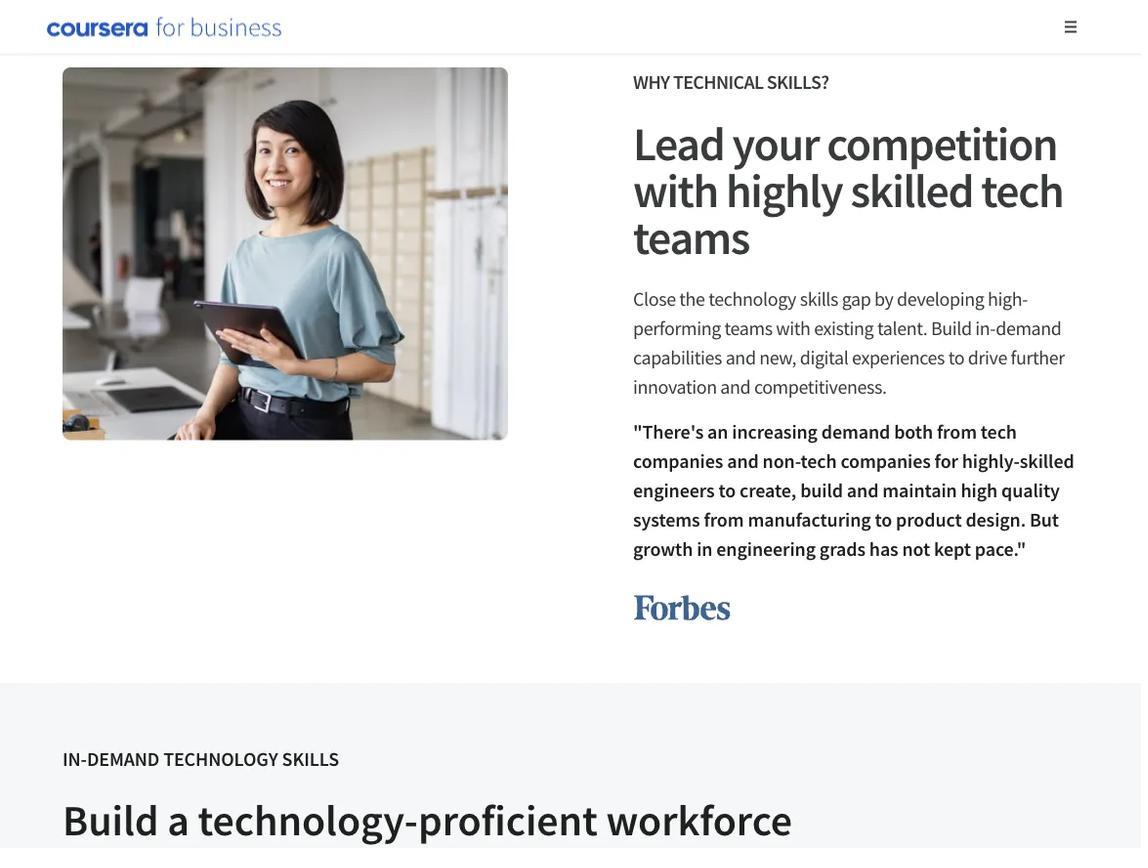 Task type: describe. For each thing, give the bounding box(es) containing it.
to inside close the technology skills gap by developing high- performing teams with existing talent. build in-demand capabilities and new, digital experiences to drive further innovation and competitiveness.
[[949, 346, 965, 370]]

pace."
[[975, 537, 1027, 562]]

technology
[[709, 287, 797, 311]]

and right build
[[847, 479, 879, 503]]

for
[[935, 449, 959, 474]]

highly
[[726, 161, 843, 220]]

close the technology skills gap by developing high- performing teams with existing talent. build in-demand capabilities and new, digital experiences to drive further innovation and competitiveness.
[[633, 287, 1065, 399]]

why
[[633, 70, 670, 94]]

performing
[[633, 316, 721, 341]]

not
[[903, 537, 931, 562]]

close
[[633, 287, 676, 311]]

1 companies from the left
[[633, 449, 724, 474]]

engineering
[[717, 537, 816, 562]]

competitiveness.
[[755, 375, 887, 399]]

skilled inside "there's an increasing demand both from tech companies and non-tech companies for highly-skilled engineers to create, build and maintain high quality systems from manufacturing to product design. but growth in engineering grads has not kept pace."
[[1020, 449, 1075, 474]]

in-
[[976, 316, 996, 341]]

skills?
[[767, 70, 829, 94]]

1 vertical spatial build
[[63, 793, 159, 847]]

an
[[708, 420, 729, 444]]

coursera for business image
[[47, 17, 282, 37]]

technology
[[163, 748, 278, 772]]

drive
[[969, 346, 1008, 370]]

forbes logo image
[[633, 595, 731, 621]]

"there's an increasing demand both from tech companies and non-tech companies for highly-skilled engineers to create, build and maintain high quality systems from manufacturing to product design. but growth in engineering grads has not kept pace."
[[633, 420, 1075, 562]]

and up an
[[721, 375, 751, 399]]

2 vertical spatial to
[[875, 508, 893, 532]]

capabilities
[[633, 346, 723, 370]]

competition
[[827, 114, 1058, 173]]

demand
[[87, 748, 160, 772]]

skills
[[282, 748, 339, 772]]

the
[[680, 287, 705, 311]]

demand inside "there's an increasing demand both from tech companies and non-tech companies for highly-skilled engineers to create, build and maintain high quality systems from manufacturing to product design. but growth in engineering grads has not kept pace."
[[822, 420, 891, 444]]

talent.
[[878, 316, 928, 341]]

teams inside close the technology skills gap by developing high- performing teams with existing talent. build in-demand capabilities and new, digital experiences to drive further innovation and competitiveness.
[[725, 316, 773, 341]]

manufacturing
[[748, 508, 872, 532]]

teams inside the lead your competition with highly skilled tech teams
[[633, 208, 750, 267]]

and down an
[[727, 449, 759, 474]]

with inside the lead your competition with highly skilled tech teams
[[633, 161, 718, 220]]

design.
[[966, 508, 1027, 532]]

1 horizontal spatial from
[[937, 420, 978, 444]]

maintain
[[883, 479, 958, 503]]

innovation
[[633, 375, 717, 399]]

a
[[167, 793, 189, 847]]

workforce
[[607, 793, 793, 847]]

product
[[896, 508, 962, 532]]

in-
[[63, 748, 87, 772]]

build a technology-proficient workforce
[[63, 793, 793, 847]]

1 vertical spatial from
[[704, 508, 744, 532]]

systems
[[633, 508, 701, 532]]

in
[[697, 537, 713, 562]]

both
[[895, 420, 934, 444]]



Task type: vqa. For each thing, say whether or not it's contained in the screenshot.
Flores Master Of Business Administration
no



Task type: locate. For each thing, give the bounding box(es) containing it.
0 horizontal spatial companies
[[633, 449, 724, 474]]

1 horizontal spatial to
[[875, 508, 893, 532]]

0 vertical spatial build
[[932, 316, 972, 341]]

high-
[[988, 287, 1028, 311]]

0 vertical spatial from
[[937, 420, 978, 444]]

build
[[801, 479, 844, 503]]

demand up 'further'
[[996, 316, 1062, 341]]

and left new,
[[726, 346, 756, 370]]

and
[[726, 346, 756, 370], [721, 375, 751, 399], [727, 449, 759, 474], [847, 479, 879, 503]]

but
[[1030, 508, 1060, 532]]

to left create,
[[719, 479, 736, 503]]

0 horizontal spatial demand
[[822, 420, 891, 444]]

1 vertical spatial to
[[719, 479, 736, 503]]

skilled
[[851, 161, 974, 220], [1020, 449, 1075, 474]]

technology-
[[198, 793, 418, 847]]

gap
[[842, 287, 871, 311]]

0 vertical spatial teams
[[633, 208, 750, 267]]

teams
[[633, 208, 750, 267], [725, 316, 773, 341]]

0 vertical spatial skilled
[[851, 161, 974, 220]]

0 vertical spatial tech
[[982, 161, 1064, 220]]

0 horizontal spatial to
[[719, 479, 736, 503]]

with inside close the technology skills gap by developing high- performing teams with existing talent. build in-demand capabilities and new, digital experiences to drive further innovation and competitiveness.
[[776, 316, 811, 341]]

teams down technology at the right
[[725, 316, 773, 341]]

grads
[[820, 537, 866, 562]]

tech
[[982, 161, 1064, 220], [981, 420, 1018, 444], [801, 449, 837, 474]]

tech inside the lead your competition with highly skilled tech teams
[[982, 161, 1064, 220]]

increasing
[[733, 420, 818, 444]]

2 vertical spatial tech
[[801, 449, 837, 474]]

with
[[633, 161, 718, 220], [776, 316, 811, 341]]

2 companies from the left
[[841, 449, 931, 474]]

experiences
[[852, 346, 945, 370]]

0 horizontal spatial skilled
[[851, 161, 974, 220]]

2 horizontal spatial to
[[949, 346, 965, 370]]

create,
[[740, 479, 797, 503]]

quality
[[1002, 479, 1061, 503]]

build down "demand"
[[63, 793, 159, 847]]

digital
[[800, 346, 849, 370]]

further
[[1011, 346, 1065, 370]]

from up for
[[937, 420, 978, 444]]

1 horizontal spatial skilled
[[1020, 449, 1075, 474]]

1 horizontal spatial companies
[[841, 449, 931, 474]]

teams up the the
[[633, 208, 750, 267]]

build down developing
[[932, 316, 972, 341]]

technical
[[673, 70, 764, 94]]

existing
[[815, 316, 874, 341]]

0 vertical spatial with
[[633, 161, 718, 220]]

growth
[[633, 537, 693, 562]]

tech for skilled
[[982, 161, 1064, 220]]

companies down both
[[841, 449, 931, 474]]

kept
[[935, 537, 972, 562]]

1 horizontal spatial build
[[932, 316, 972, 341]]

tech for from
[[981, 420, 1018, 444]]

from
[[937, 420, 978, 444], [704, 508, 744, 532]]

1 vertical spatial skilled
[[1020, 449, 1075, 474]]

0 horizontal spatial build
[[63, 793, 159, 847]]

build inside close the technology skills gap by developing high- performing teams with existing talent. build in-demand capabilities and new, digital experiences to drive further innovation and competitiveness.
[[932, 316, 972, 341]]

new,
[[760, 346, 797, 370]]

1 horizontal spatial with
[[776, 316, 811, 341]]

1 horizontal spatial demand
[[996, 316, 1062, 341]]

your
[[733, 114, 819, 173]]

developing
[[898, 287, 985, 311]]

companies
[[633, 449, 724, 474], [841, 449, 931, 474]]

high
[[962, 479, 998, 503]]

why technical skills? image
[[63, 67, 508, 440]]

lead
[[633, 114, 725, 173]]

0 vertical spatial to
[[949, 346, 965, 370]]

skills
[[800, 287, 839, 311]]

1 vertical spatial with
[[776, 316, 811, 341]]

engineers
[[633, 479, 715, 503]]

companies up engineers on the right of the page
[[633, 449, 724, 474]]

lead your competition with highly skilled tech teams
[[633, 114, 1064, 267]]

skilled inside the lead your competition with highly skilled tech teams
[[851, 161, 974, 220]]

from up "in"
[[704, 508, 744, 532]]

to left 'drive' on the right top of the page
[[949, 346, 965, 370]]

in-demand technology skills
[[63, 748, 339, 772]]

demand inside close the technology skills gap by developing high- performing teams with existing talent. build in-demand capabilities and new, digital experiences to drive further innovation and competitiveness.
[[996, 316, 1062, 341]]

0 horizontal spatial with
[[633, 161, 718, 220]]

demand down "competitiveness."
[[822, 420, 891, 444]]

demand
[[996, 316, 1062, 341], [822, 420, 891, 444]]

has
[[870, 537, 899, 562]]

0 vertical spatial demand
[[996, 316, 1062, 341]]

to
[[949, 346, 965, 370], [719, 479, 736, 503], [875, 508, 893, 532]]

by
[[875, 287, 894, 311]]

non-
[[763, 449, 801, 474]]

1 vertical spatial teams
[[725, 316, 773, 341]]

to up has
[[875, 508, 893, 532]]

1 vertical spatial tech
[[981, 420, 1018, 444]]

proficient
[[418, 793, 598, 847]]

why technical skills?
[[633, 70, 829, 94]]

0 horizontal spatial from
[[704, 508, 744, 532]]

1 vertical spatial demand
[[822, 420, 891, 444]]

"there's
[[633, 420, 704, 444]]

highly-
[[963, 449, 1020, 474]]

build
[[932, 316, 972, 341], [63, 793, 159, 847]]



